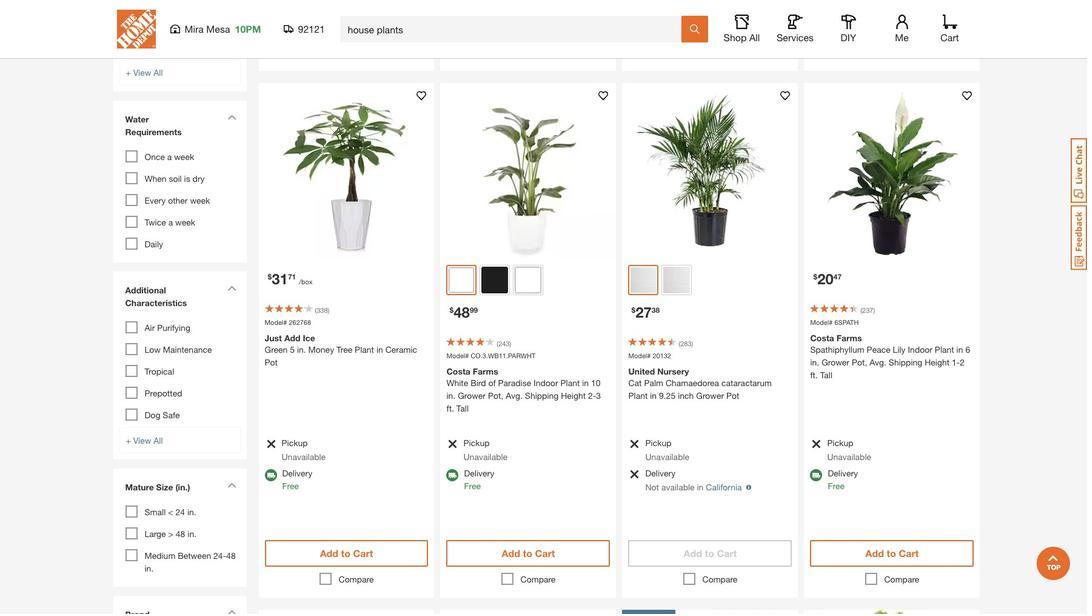 Task type: vqa. For each thing, say whether or not it's contained in the screenshot.
Pickup for Limited stock for pickup icon corresponding to Green 5 in. Money Tree Plant in Ceramic Pot image
yes



Task type: locate. For each thing, give the bounding box(es) containing it.
2 + view all link from the top
[[119, 427, 240, 453]]

grower down spathiphyllum
[[822, 357, 850, 368]]

avg. down "peace"
[[870, 357, 886, 368]]

9.25
[[659, 391, 676, 401]]

0 horizontal spatial green
[[145, 42, 168, 52]]

all down green link
[[154, 67, 163, 77]]

delivery
[[282, 468, 312, 479], [464, 468, 494, 479], [645, 468, 676, 479], [828, 468, 858, 479]]

2
[[960, 357, 965, 368]]

pot, inside costa farms white bird of paradise indoor plant in 10 in. grower pot, avg. shipping height 2-3 ft. tall
[[488, 391, 503, 401]]

3 delivery free from the left
[[828, 468, 858, 491]]

0 horizontal spatial limited stock for pickup image
[[265, 439, 276, 450]]

grower inside costa farms white bird of paradise indoor plant in 10 in. grower pot, avg. shipping height 2-3 ft. tall
[[458, 391, 486, 401]]

dry
[[193, 173, 205, 183]]

model#
[[265, 318, 287, 326], [810, 318, 833, 326], [447, 352, 469, 360], [628, 352, 651, 360]]

avg. inside costa farms white bird of paradise indoor plant in 10 in. grower pot, avg. shipping height 2-3 ft. tall
[[506, 391, 523, 401]]

0 horizontal spatial height
[[561, 391, 586, 401]]

4 caret icon image from the top
[[227, 610, 236, 614]]

$ for 48
[[450, 306, 454, 315]]

a right the twice at left top
[[168, 217, 173, 227]]

)
[[328, 306, 329, 314], [873, 306, 875, 314], [510, 340, 511, 347], [692, 340, 693, 347]]

all
[[749, 32, 760, 43], [154, 67, 163, 77], [154, 435, 163, 445]]

$ left "47"
[[813, 272, 817, 281]]

white image
[[664, 267, 690, 293], [449, 267, 474, 293]]

height left 1-
[[925, 357, 950, 368]]

in inside just add ice green 5 in. money tree plant in ceramic pot
[[376, 345, 383, 355]]

1 horizontal spatial pot,
[[852, 357, 867, 368]]

1 vertical spatial height
[[561, 391, 586, 401]]

farms for bird
[[473, 367, 498, 377]]

free for /box
[[282, 481, 299, 491]]

0 horizontal spatial indoor
[[534, 378, 558, 388]]

not available in
[[645, 482, 706, 493]]

1 vertical spatial view
[[133, 435, 151, 445]]

model# up white
[[447, 352, 469, 360]]

of
[[488, 378, 496, 388]]

2 delivery from the left
[[464, 468, 494, 479]]

+ view all link down green link
[[119, 59, 240, 85]]

peace
[[867, 345, 891, 355]]

height left '2-'
[[561, 391, 586, 401]]

1 horizontal spatial height
[[925, 357, 950, 368]]

2 free from the left
[[464, 481, 481, 491]]

large > 48 in.
[[145, 528, 196, 539]]

1 + view all from the top
[[126, 67, 163, 77]]

$ left the 99
[[450, 306, 454, 315]]

2 caret icon image from the top
[[227, 285, 236, 291]]

0 horizontal spatial ft.
[[447, 404, 454, 414]]

farms up the of
[[473, 367, 498, 377]]

1 pickup from the left
[[282, 438, 308, 448]]

additional characteristics
[[125, 285, 187, 308]]

0 vertical spatial costa
[[810, 333, 834, 343]]

caret icon image inside additional characteristics link
[[227, 285, 236, 291]]

diy
[[841, 32, 856, 43]]

plant left 10 at right bottom
[[561, 378, 580, 388]]

20
[[817, 270, 834, 287]]

plant down "cat"
[[628, 391, 648, 401]]

2 + view all from the top
[[126, 435, 163, 445]]

1 vertical spatial tall
[[456, 404, 469, 414]]

1 horizontal spatial white image
[[664, 267, 690, 293]]

in. right 5
[[297, 345, 306, 355]]

all right shop
[[749, 32, 760, 43]]

$ for 27
[[632, 306, 636, 315]]

<
[[168, 507, 173, 517]]

ft. down white
[[447, 404, 454, 414]]

0 vertical spatial + view all
[[126, 67, 163, 77]]

tall down spathiphyllum
[[820, 370, 833, 380]]

shipping down lily
[[889, 357, 922, 368]]

+ down 'the home depot logo' at the top left of the page
[[126, 67, 131, 77]]

model# up 'united' at the right of page
[[628, 352, 651, 360]]

1 horizontal spatial available shipping image
[[447, 470, 459, 482]]

0 horizontal spatial costa
[[447, 367, 470, 377]]

2 unavailable from the left
[[464, 452, 508, 462]]

avg. inside costa farms spathiphyllum peace lily indoor plant in 6 in. grower pot, avg. shipping height 1-2 ft. tall
[[870, 357, 886, 368]]

$
[[268, 272, 272, 281], [813, 272, 817, 281], [450, 306, 454, 315], [632, 306, 636, 315]]

pickup for limited stock for pickup image for 27
[[645, 438, 672, 448]]

71
[[288, 272, 296, 281]]

1 vertical spatial +
[[126, 435, 131, 445]]

2 vertical spatial all
[[154, 435, 163, 445]]

4 pickup unavailable from the left
[[827, 438, 871, 462]]

tall inside costa farms white bird of paradise indoor plant in 10 in. grower pot, avg. shipping height 2-3 ft. tall
[[456, 404, 469, 414]]

2 horizontal spatial delivery free
[[828, 468, 858, 491]]

size
[[156, 482, 173, 492]]

( 243 )
[[497, 340, 511, 347]]

model# for model# 262768
[[265, 318, 287, 326]]

0 vertical spatial pot
[[265, 357, 278, 368]]

not
[[645, 482, 659, 493]]

1 horizontal spatial 48
[[226, 550, 236, 561]]

1 vertical spatial + view all
[[126, 435, 163, 445]]

0 horizontal spatial tall
[[456, 404, 469, 414]]

caret icon image inside water requirements link
[[227, 114, 236, 120]]

1 vertical spatial pot
[[726, 391, 739, 401]]

tree
[[337, 345, 352, 355]]

1 vertical spatial + view all link
[[119, 427, 240, 453]]

1 vertical spatial pot,
[[488, 391, 503, 401]]

tall inside costa farms spathiphyllum peace lily indoor plant in 6 in. grower pot, avg. shipping height 1-2 ft. tall
[[820, 370, 833, 380]]

pot inside just add ice green 5 in. money tree plant in ceramic pot
[[265, 357, 278, 368]]

compare
[[702, 47, 738, 58], [339, 575, 374, 585], [521, 575, 556, 585], [702, 575, 738, 585], [884, 575, 919, 585]]

delivery free
[[282, 468, 312, 491], [464, 468, 494, 491], [828, 468, 858, 491]]

$ 20 47
[[813, 270, 842, 287]]

view down green link
[[133, 67, 151, 77]]

in left 10 at right bottom
[[582, 378, 589, 388]]

1 limited stock for pickup image from the left
[[265, 439, 276, 450]]

$ inside $ 31 71 /box
[[268, 272, 272, 281]]

in inside costa farms white bird of paradise indoor plant in 10 in. grower pot, avg. shipping height 2-3 ft. tall
[[582, 378, 589, 388]]

0 vertical spatial height
[[925, 357, 950, 368]]

0 horizontal spatial pot,
[[488, 391, 503, 401]]

0 vertical spatial + view all link
[[119, 59, 240, 85]]

0 vertical spatial ft.
[[810, 370, 818, 380]]

view for tropical
[[133, 435, 151, 445]]

0 horizontal spatial 48
[[176, 528, 185, 539]]

fiddle leaf fig ficus lyrata live houseplant in 9.25 inch grower pot image
[[622, 610, 798, 614]]

black image
[[631, 267, 656, 293]]

1 vertical spatial 48
[[176, 528, 185, 539]]

farms
[[837, 333, 862, 343], [473, 367, 498, 377]]

all down dog safe
[[154, 435, 163, 445]]

costa farms spathiphyllum peace lily indoor plant in 6 in. grower pot, avg. shipping height 1-2 ft. tall
[[810, 333, 970, 380]]

large > 48 in. link
[[145, 528, 196, 539]]

2 vertical spatial week
[[175, 217, 195, 227]]

0 horizontal spatial avg.
[[506, 391, 523, 401]]

) for ( 243 )
[[510, 340, 511, 347]]

48
[[454, 304, 470, 321], [176, 528, 185, 539], [226, 550, 236, 561]]

cat palm chamaedorea cataractarum plant in 9.25 inch grower pot image
[[622, 83, 798, 259]]

in left 6
[[957, 345, 963, 355]]

every other week link
[[145, 195, 210, 205]]

pot, down "peace"
[[852, 357, 867, 368]]

4 delivery from the left
[[828, 468, 858, 479]]

white
[[447, 378, 468, 388]]

1 vertical spatial all
[[154, 67, 163, 77]]

2 + from the top
[[126, 435, 131, 445]]

plant inside united nursery cat palm chamaedorea cataractarum plant in 9.25 inch grower pot
[[628, 391, 648, 401]]

( 237 )
[[861, 306, 875, 314]]

2 delivery free from the left
[[464, 468, 494, 491]]

$ left '71' in the left of the page
[[268, 272, 272, 281]]

cataractarum
[[722, 378, 772, 388]]

model# 20132
[[628, 352, 671, 360]]

shipping down paradise
[[525, 391, 559, 401]]

mature
[[125, 482, 154, 492]]

3 pickup unavailable from the left
[[645, 438, 689, 462]]

view
[[133, 67, 151, 77], [133, 435, 151, 445]]

farms inside costa farms white bird of paradise indoor plant in 10 in. grower pot, avg. shipping height 2-3 ft. tall
[[473, 367, 498, 377]]

maintenance
[[163, 344, 212, 354]]

shop all button
[[722, 15, 761, 44]]

1 horizontal spatial delivery free
[[464, 468, 494, 491]]

green down just
[[265, 345, 288, 355]]

twice a week link
[[145, 217, 195, 227]]

week down other
[[175, 217, 195, 227]]

pot, inside costa farms spathiphyllum peace lily indoor plant in 6 in. grower pot, avg. shipping height 1-2 ft. tall
[[852, 357, 867, 368]]

me button
[[883, 15, 921, 44]]

2 pickup unavailable from the left
[[464, 438, 508, 462]]

pot down cataractarum
[[726, 391, 739, 401]]

add to cart
[[320, 21, 373, 32], [684, 21, 737, 32], [866, 21, 919, 32], [320, 548, 373, 559], [502, 548, 555, 559], [684, 548, 737, 559], [866, 548, 919, 559]]

limited stock for pickup image for 48
[[447, 439, 458, 450]]

available shipping image for /box
[[265, 470, 277, 482]]

2 horizontal spatial free
[[828, 481, 845, 491]]

0 vertical spatial shipping
[[889, 357, 922, 368]]

3 available shipping image from the left
[[810, 470, 823, 482]]

a right once
[[167, 151, 172, 162]]

indoor right paradise
[[534, 378, 558, 388]]

0 horizontal spatial shipping
[[525, 391, 559, 401]]

plant inside costa farms spathiphyllum peace lily indoor plant in 6 in. grower pot, avg. shipping height 1-2 ft. tall
[[935, 345, 954, 355]]

38
[[652, 306, 660, 315]]

limited stock for pickup image
[[265, 439, 276, 450], [810, 439, 822, 450]]

week for twice a week
[[175, 217, 195, 227]]

2 vertical spatial 48
[[226, 550, 236, 561]]

in. down white
[[447, 391, 456, 401]]

farms for peace
[[837, 333, 862, 343]]

shop all
[[724, 32, 760, 43]]

white image right black image
[[664, 267, 690, 293]]

0 horizontal spatial available shipping image
[[265, 470, 277, 482]]

1 horizontal spatial grower
[[696, 391, 724, 401]]

small < 24 in. link
[[145, 507, 196, 517]]

+ for green
[[126, 67, 131, 77]]

0 horizontal spatial delivery free
[[282, 468, 312, 491]]

0 horizontal spatial grower
[[458, 391, 486, 401]]

farms inside costa farms spathiphyllum peace lily indoor plant in 6 in. grower pot, avg. shipping height 1-2 ft. tall
[[837, 333, 862, 343]]

0 vertical spatial farms
[[837, 333, 862, 343]]

pot down just
[[265, 357, 278, 368]]

costa up white
[[447, 367, 470, 377]]

white image up $ 48 99
[[449, 267, 474, 293]]

week for once a week
[[174, 151, 194, 162]]

costa up spathiphyllum
[[810, 333, 834, 343]]

shipping inside costa farms spathiphyllum peace lily indoor plant in 6 in. grower pot, avg. shipping height 1-2 ft. tall
[[889, 357, 922, 368]]

white bird of paradise live indoor strelitzia nicolai plant shipped in 9.25 inch grower pot image
[[259, 610, 434, 614]]

( for 243
[[497, 340, 499, 347]]

caret icon image for water requirements
[[227, 114, 236, 120]]

243
[[499, 340, 510, 347]]

pickup unavailable for green 5 in. money tree plant in ceramic pot image
[[282, 438, 326, 462]]

in down palm
[[650, 391, 657, 401]]

compare for green 5 in. money tree plant in ceramic pot image
[[339, 575, 374, 585]]

farms down 6spath
[[837, 333, 862, 343]]

1 view from the top
[[133, 67, 151, 77]]

in inside costa farms spathiphyllum peace lily indoor plant in 6 in. grower pot, avg. shipping height 1-2 ft. tall
[[957, 345, 963, 355]]

4 unavailable from the left
[[827, 452, 871, 462]]

1 horizontal spatial shipping
[[889, 357, 922, 368]]

2 limited stock for pickup image from the left
[[810, 439, 822, 450]]

0 horizontal spatial free
[[282, 481, 299, 491]]

pot, down the of
[[488, 391, 503, 401]]

the home depot logo image
[[117, 10, 156, 49]]

caret icon image inside mature size (in.) link
[[227, 482, 236, 488]]

dog
[[145, 410, 160, 420]]

indoor right lily
[[908, 345, 933, 355]]

plant
[[355, 345, 374, 355], [935, 345, 954, 355], [561, 378, 580, 388], [628, 391, 648, 401]]

$ left 38
[[632, 306, 636, 315]]

2 pickup from the left
[[464, 438, 490, 448]]

4 pickup from the left
[[827, 438, 853, 448]]

pickup unavailable for white bird of paradise indoor plant in 10 in. grower pot, avg. shipping height 2-3 ft. tall "image"
[[464, 438, 508, 462]]

1 horizontal spatial ft.
[[810, 370, 818, 380]]

1 pickup unavailable from the left
[[282, 438, 326, 462]]

0 vertical spatial week
[[174, 151, 194, 162]]

feedback link image
[[1071, 205, 1087, 270]]

additional characteristics link
[[119, 277, 240, 318]]

1 free from the left
[[282, 481, 299, 491]]

height inside costa farms white bird of paradise indoor plant in 10 in. grower pot, avg. shipping height 2-3 ft. tall
[[561, 391, 586, 401]]

6spath
[[835, 318, 859, 326]]

) for ( 338 )
[[328, 306, 329, 314]]

model# left 6spath
[[810, 318, 833, 326]]

in inside united nursery cat palm chamaedorea cataractarum plant in 9.25 inch grower pot
[[650, 391, 657, 401]]

white bird of paradise indoor plant in 10 in. grower pot, avg. shipping height 2-3 ft. tall image
[[441, 83, 616, 259]]

1 horizontal spatial farms
[[837, 333, 862, 343]]

tall down white
[[456, 404, 469, 414]]

in right available
[[697, 482, 704, 493]]

unavailable
[[282, 452, 326, 462], [464, 452, 508, 462], [645, 452, 689, 462], [827, 452, 871, 462]]

pickup for 20 limited stock for pickup icon
[[827, 438, 853, 448]]

1 vertical spatial a
[[168, 217, 173, 227]]

week
[[174, 151, 194, 162], [190, 195, 210, 205], [175, 217, 195, 227]]

3 free from the left
[[828, 481, 845, 491]]

$ inside the $ 27 38
[[632, 306, 636, 315]]

1 vertical spatial ft.
[[447, 404, 454, 414]]

1 vertical spatial costa
[[447, 367, 470, 377]]

1 horizontal spatial green
[[265, 345, 288, 355]]

2 view from the top
[[133, 435, 151, 445]]

caret icon image
[[227, 114, 236, 120], [227, 285, 236, 291], [227, 482, 236, 488], [227, 610, 236, 614]]

1 delivery from the left
[[282, 468, 312, 479]]

1 vertical spatial avg.
[[506, 391, 523, 401]]

1 vertical spatial week
[[190, 195, 210, 205]]

delivery for green 5 in. money tree plant in ceramic pot image
[[282, 468, 312, 479]]

+ view all link down the safe
[[119, 427, 240, 453]]

cart link
[[937, 15, 963, 44]]

+ view all down green link
[[126, 67, 163, 77]]

avg. down paradise
[[506, 391, 523, 401]]

water requirements
[[125, 114, 182, 137]]

delivery for the spathiphyllum peace lily indoor plant in 6 in. grower pot, avg. shipping height 1-2 ft. tall image
[[828, 468, 858, 479]]

0 vertical spatial all
[[749, 32, 760, 43]]

$ 27 38
[[632, 304, 660, 321]]

black image
[[482, 267, 508, 293]]

92121 button
[[283, 23, 325, 35]]

1 unavailable from the left
[[282, 452, 326, 462]]

0 vertical spatial view
[[133, 67, 151, 77]]

available shipping image
[[265, 470, 277, 482], [447, 470, 459, 482], [810, 470, 823, 482]]

1 vertical spatial green
[[265, 345, 288, 355]]

+ up mature
[[126, 435, 131, 445]]

model# up just
[[265, 318, 287, 326]]

1 caret icon image from the top
[[227, 114, 236, 120]]

pot inside united nursery cat palm chamaedorea cataractarum plant in 9.25 inch grower pot
[[726, 391, 739, 401]]

1 delivery free from the left
[[282, 468, 312, 491]]

height
[[925, 357, 950, 368], [561, 391, 586, 401]]

grower down chamaedorea
[[696, 391, 724, 401]]

in left ceramic
[[376, 345, 383, 355]]

+ view all link
[[119, 59, 240, 85], [119, 427, 240, 453]]

ft. inside costa farms white bird of paradise indoor plant in 10 in. grower pot, avg. shipping height 2-3 ft. tall
[[447, 404, 454, 414]]

nursery
[[657, 367, 689, 377]]

$ inside $ 48 99
[[450, 306, 454, 315]]

low maintenance
[[145, 344, 212, 354]]

1 vertical spatial indoor
[[534, 378, 558, 388]]

mira
[[185, 23, 204, 35]]

48 up model# co.3.wb11.parwht
[[454, 304, 470, 321]]

water
[[125, 114, 149, 124]]

+ view all for green
[[126, 67, 163, 77]]

2 horizontal spatial grower
[[822, 357, 850, 368]]

grower inside costa farms spathiphyllum peace lily indoor plant in 6 in. grower pot, avg. shipping height 1-2 ft. tall
[[822, 357, 850, 368]]

view down dog
[[133, 435, 151, 445]]

when soil is dry
[[145, 173, 205, 183]]

48 right >
[[176, 528, 185, 539]]

0 vertical spatial tall
[[820, 370, 833, 380]]

0 horizontal spatial pot
[[265, 357, 278, 368]]

0 vertical spatial pot,
[[852, 357, 867, 368]]

view for green
[[133, 67, 151, 77]]

1 horizontal spatial tall
[[820, 370, 833, 380]]

delivery for white bird of paradise indoor plant in 10 in. grower pot, avg. shipping height 2-3 ft. tall "image"
[[464, 468, 494, 479]]

pickup unavailable for cat palm chamaedorea cataractarum plant in 9.25 inch grower pot image
[[645, 438, 689, 462]]

mature size (in.) link
[[119, 474, 240, 502]]

characteristics
[[125, 297, 187, 308]]

1 vertical spatial farms
[[473, 367, 498, 377]]

0 vertical spatial avg.
[[870, 357, 886, 368]]

+ view all link for green
[[119, 59, 240, 85]]

palm
[[644, 378, 663, 388]]

0 vertical spatial +
[[126, 67, 131, 77]]

limited stock for pickup image
[[447, 439, 458, 450], [628, 439, 640, 450], [628, 470, 640, 480]]

1 vertical spatial shipping
[[525, 391, 559, 401]]

week down dry
[[190, 195, 210, 205]]

costa inside costa farms spathiphyllum peace lily indoor plant in 6 in. grower pot, avg. shipping height 1-2 ft. tall
[[810, 333, 834, 343]]

3 pickup from the left
[[645, 438, 672, 448]]

green down 'gray'
[[145, 42, 168, 52]]

48 right the between
[[226, 550, 236, 561]]

1 horizontal spatial indoor
[[908, 345, 933, 355]]

in. down spathiphyllum
[[810, 357, 819, 368]]

0 vertical spatial indoor
[[908, 345, 933, 355]]

1 available shipping image from the left
[[265, 470, 277, 482]]

2 horizontal spatial 48
[[454, 304, 470, 321]]

1 + from the top
[[126, 67, 131, 77]]

inch
[[678, 391, 694, 401]]

free
[[282, 481, 299, 491], [464, 481, 481, 491], [828, 481, 845, 491]]

green inside just add ice green 5 in. money tree plant in ceramic pot
[[265, 345, 288, 355]]

1 horizontal spatial avg.
[[870, 357, 886, 368]]

2 horizontal spatial available shipping image
[[810, 470, 823, 482]]

$ inside $ 20 47
[[813, 272, 817, 281]]

caret icon image for additional characteristics
[[227, 285, 236, 291]]

unavailable for the spathiphyllum peace lily indoor plant in 6 in. grower pot, avg. shipping height 1-2 ft. tall image
[[827, 452, 871, 462]]

0 vertical spatial a
[[167, 151, 172, 162]]

ft. down spathiphyllum
[[810, 370, 818, 380]]

grower
[[822, 357, 850, 368], [458, 391, 486, 401], [696, 391, 724, 401]]

3 unavailable from the left
[[645, 452, 689, 462]]

0 vertical spatial 48
[[454, 304, 470, 321]]

in. down medium
[[145, 563, 154, 573]]

cart
[[353, 21, 373, 32], [717, 21, 737, 32], [899, 21, 919, 32], [941, 32, 959, 43], [353, 548, 373, 559], [535, 548, 555, 559], [717, 548, 737, 559], [899, 548, 919, 559]]

grower inside united nursery cat palm chamaedorea cataractarum plant in 9.25 inch grower pot
[[696, 391, 724, 401]]

green
[[145, 42, 168, 52], [265, 345, 288, 355]]

just
[[265, 333, 282, 343]]

+ view all down dog
[[126, 435, 163, 445]]

1 horizontal spatial free
[[464, 481, 481, 491]]

grower down bird
[[458, 391, 486, 401]]

all for low maintenance
[[154, 435, 163, 445]]

dog safe
[[145, 410, 180, 420]]

1 horizontal spatial limited stock for pickup image
[[810, 439, 822, 450]]

indoor
[[908, 345, 933, 355], [534, 378, 558, 388]]

1 + view all link from the top
[[119, 59, 240, 85]]

plant up 1-
[[935, 345, 954, 355]]

in.
[[297, 345, 306, 355], [810, 357, 819, 368], [447, 391, 456, 401], [187, 507, 196, 517], [188, 528, 196, 539], [145, 563, 154, 573]]

plant right tree
[[355, 345, 374, 355]]

week up is
[[174, 151, 194, 162]]

1 horizontal spatial pot
[[726, 391, 739, 401]]

0 horizontal spatial farms
[[473, 367, 498, 377]]

costa inside costa farms white bird of paradise indoor plant in 10 in. grower pot, avg. shipping height 2-3 ft. tall
[[447, 367, 470, 377]]

$ for 20
[[813, 272, 817, 281]]

costa for white
[[447, 367, 470, 377]]

medium between 24-48 in.
[[145, 550, 236, 573]]

mature size (in.)
[[125, 482, 190, 492]]

1 horizontal spatial costa
[[810, 333, 834, 343]]

3 caret icon image from the top
[[227, 482, 236, 488]]



Task type: describe. For each thing, give the bounding box(es) containing it.
spathiphyllum peace lily indoor plant in 6 in. grower pot, avg. shipping height 1-2 ft. tall image
[[804, 83, 980, 259]]

services button
[[776, 15, 815, 44]]

twice
[[145, 217, 166, 227]]

united
[[628, 367, 655, 377]]

24
[[175, 507, 185, 517]]

chamaedorea
[[666, 378, 719, 388]]

6
[[966, 345, 970, 355]]

47
[[834, 272, 842, 281]]

prepotted
[[145, 388, 182, 398]]

0 vertical spatial green
[[145, 42, 168, 52]]

available shipping image for 20
[[810, 470, 823, 482]]

( for 338
[[315, 306, 317, 314]]

limited stock for pickup image for /box
[[265, 439, 276, 450]]

safe
[[163, 410, 180, 420]]

$ 31 71 /box
[[268, 270, 313, 287]]

small
[[145, 507, 166, 517]]

237
[[862, 306, 873, 314]]

requirements
[[125, 126, 182, 137]]

daily
[[145, 239, 163, 249]]

shipping inside costa farms white bird of paradise indoor plant in 10 in. grower pot, avg. shipping height 2-3 ft. tall
[[525, 391, 559, 401]]

ceramic
[[385, 345, 417, 355]]

soil
[[169, 173, 182, 183]]

in. right 24 on the bottom left of page
[[187, 507, 196, 517]]

medium between 24-48 in. link
[[145, 550, 236, 573]]

co.3.wb11.parwht
[[471, 352, 536, 360]]

+ view all for tropical
[[126, 435, 163, 445]]

mira mesa 10pm
[[185, 23, 261, 35]]

indoor inside costa farms spathiphyllum peace lily indoor plant in 6 in. grower pot, avg. shipping height 1-2 ft. tall
[[908, 345, 933, 355]]

model# 6spath
[[810, 318, 859, 326]]

pickup for limited stock for pickup image for 48
[[464, 438, 490, 448]]

air purifying link
[[145, 322, 190, 333]]

green 5 in. money tree plant in ceramic pot image
[[259, 83, 434, 259]]

caret icon image for mature size (in.)
[[227, 482, 236, 488]]

services
[[777, 32, 814, 43]]

water requirements link
[[119, 106, 240, 147]]

in. inside medium between 24-48 in.
[[145, 563, 154, 573]]

unavailable for white bird of paradise indoor plant in 10 in. grower pot, avg. shipping height 2-3 ft. tall "image"
[[464, 452, 508, 462]]

dog safe link
[[145, 410, 180, 420]]

a for once
[[167, 151, 172, 162]]

me
[[895, 32, 909, 43]]

grower for united
[[696, 391, 724, 401]]

green link
[[145, 42, 168, 52]]

free for 20
[[828, 481, 845, 491]]

is
[[184, 173, 190, 183]]

What can we help you find today? search field
[[348, 16, 681, 42]]

once
[[145, 151, 165, 162]]

pickup for limited stock for pickup icon associated with /box
[[282, 438, 308, 448]]

grower for costa
[[822, 357, 850, 368]]

air
[[145, 322, 155, 333]]

diy button
[[829, 15, 868, 44]]

+ view all link for tropical
[[119, 427, 240, 453]]

available
[[661, 482, 695, 493]]

when soil is dry link
[[145, 173, 205, 183]]

( 283 )
[[679, 340, 693, 347]]

pot for chamaedorea
[[726, 391, 739, 401]]

tropical link
[[145, 366, 174, 376]]

48 inside medium between 24-48 in.
[[226, 550, 236, 561]]

( for 237
[[861, 306, 862, 314]]

model# for model# 6spath
[[810, 318, 833, 326]]

31
[[272, 270, 288, 287]]

additional
[[125, 285, 166, 295]]

plant inside just add ice green 5 in. money tree plant in ceramic pot
[[355, 345, 374, 355]]

27
[[636, 304, 652, 321]]

) for ( 283 )
[[692, 340, 693, 347]]

every
[[145, 195, 166, 205]]

compare for the spathiphyllum peace lily indoor plant in 6 in. grower pot, avg. shipping height 1-2 ft. tall image
[[884, 575, 919, 585]]

every other week
[[145, 195, 210, 205]]

bird
[[471, 378, 486, 388]]

delivery free for /box
[[282, 468, 312, 491]]

air purifying
[[145, 322, 190, 333]]

other
[[168, 195, 188, 205]]

+ for tropical
[[126, 435, 131, 445]]

model# for model# co.3.wb11.parwht
[[447, 352, 469, 360]]

all for gray
[[154, 67, 163, 77]]

283
[[680, 340, 692, 347]]

plant inside costa farms white bird of paradise indoor plant in 10 in. grower pot, avg. shipping height 2-3 ft. tall
[[561, 378, 580, 388]]

limited stock for pickup image for 20
[[810, 439, 822, 450]]

model# for model# 20132
[[628, 352, 651, 360]]

2 available shipping image from the left
[[447, 470, 459, 482]]

daily link
[[145, 239, 163, 249]]

low maintenance link
[[145, 344, 212, 354]]

just add ice green 5 in. money tree plant in ceramic pot
[[265, 333, 417, 368]]

262768
[[289, 318, 311, 326]]

$ for 31
[[268, 272, 272, 281]]

in. inside costa farms spathiphyllum peace lily indoor plant in 6 in. grower pot, avg. shipping height 1-2 ft. tall
[[810, 357, 819, 368]]

unavailable for cat palm chamaedorea cataractarum plant in 9.25 inch grower pot image
[[645, 452, 689, 462]]

low
[[145, 344, 161, 354]]

( for 283
[[679, 340, 680, 347]]

>
[[168, 528, 173, 539]]

infomation about this product's shipping availabilty image
[[742, 485, 751, 490]]

10pm
[[235, 23, 261, 35]]

10 in. pachira braid indoor money tree plant in gray planter, avg. shipping height 3-4 ft. tall image
[[804, 610, 980, 614]]

all inside button
[[749, 32, 760, 43]]

unavailable for green 5 in. money tree plant in ceramic pot image
[[282, 452, 326, 462]]

lily
[[893, 345, 906, 355]]

1-
[[952, 357, 960, 368]]

purifying
[[157, 322, 190, 333]]

between
[[178, 550, 211, 561]]

3 delivery from the left
[[645, 468, 676, 479]]

in. inside costa farms white bird of paradise indoor plant in 10 in. grower pot, avg. shipping height 2-3 ft. tall
[[447, 391, 456, 401]]

when
[[145, 173, 166, 183]]

tropical
[[145, 366, 174, 376]]

spathiphyllum
[[810, 345, 864, 355]]

ft. inside costa farms spathiphyllum peace lily indoor plant in 6 in. grower pot, avg. shipping height 1-2 ft. tall
[[810, 370, 818, 380]]

pickup unavailable for the spathiphyllum peace lily indoor plant in 6 in. grower pot, avg. shipping height 1-2 ft. tall image
[[827, 438, 871, 462]]

ice
[[303, 333, 315, 343]]

pot for 5
[[265, 357, 278, 368]]

height inside costa farms spathiphyllum peace lily indoor plant in 6 in. grower pot, avg. shipping height 1-2 ft. tall
[[925, 357, 950, 368]]

add inside just add ice green 5 in. money tree plant in ceramic pot
[[284, 333, 301, 343]]

model# 262768
[[265, 318, 311, 326]]

california link
[[706, 482, 751, 493]]

a for twice
[[168, 217, 173, 227]]

24-
[[213, 550, 226, 561]]

live chat image
[[1071, 138, 1087, 203]]

limited stock for pickup image for 27
[[628, 439, 640, 450]]

0 horizontal spatial white image
[[449, 267, 474, 293]]

gray image
[[515, 267, 542, 293]]

gray
[[145, 20, 163, 30]]

week for every other week
[[190, 195, 210, 205]]

large
[[145, 528, 166, 539]]

/box
[[299, 278, 313, 286]]

) for ( 237 )
[[873, 306, 875, 314]]

delivery free for 20
[[828, 468, 858, 491]]

costa farms white bird of paradise indoor plant in 10 in. grower pot, avg. shipping height 2-3 ft. tall
[[447, 367, 601, 414]]

in. inside just add ice green 5 in. money tree plant in ceramic pot
[[297, 345, 306, 355]]

10
[[591, 378, 601, 388]]

cat
[[628, 378, 642, 388]]

california
[[706, 482, 742, 493]]

indoor inside costa farms white bird of paradise indoor plant in 10 in. grower pot, avg. shipping height 2-3 ft. tall
[[534, 378, 558, 388]]

costa for spathiphyllum
[[810, 333, 834, 343]]

in. right >
[[188, 528, 196, 539]]

5
[[290, 345, 295, 355]]

cart inside cart link
[[941, 32, 959, 43]]

compare for white bird of paradise indoor plant in 10 in. grower pot, avg. shipping height 2-3 ft. tall "image"
[[521, 575, 556, 585]]



